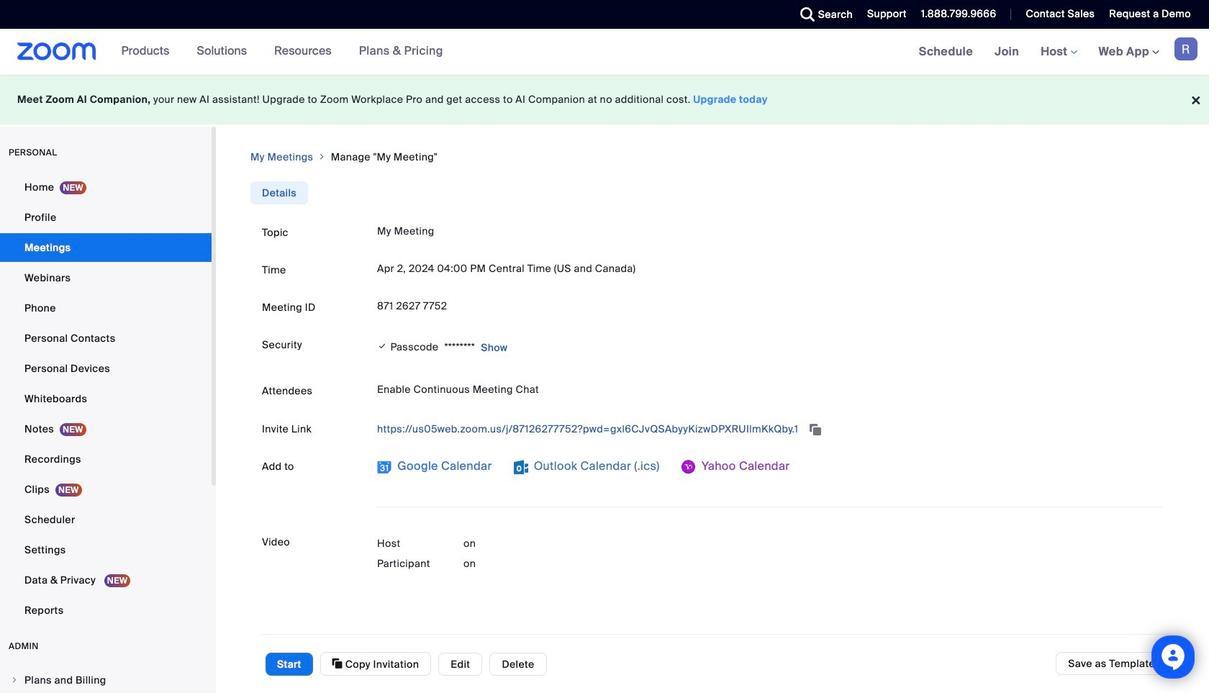 Task type: describe. For each thing, give the bounding box(es) containing it.
copy image
[[332, 657, 343, 670]]

personal menu menu
[[0, 173, 212, 626]]

manage my meeting tab control tab list
[[251, 181, 308, 204]]

zoom logo image
[[17, 42, 96, 60]]



Task type: vqa. For each thing, say whether or not it's contained in the screenshot.
Personal Menu Menu
yes



Task type: locate. For each thing, give the bounding box(es) containing it.
1 horizontal spatial right image
[[318, 150, 327, 164]]

manage my meeting navigation
[[251, 150, 1175, 164]]

add to google calendar image
[[377, 460, 392, 474]]

0 horizontal spatial right image
[[10, 676, 19, 685]]

meetings navigation
[[908, 29, 1209, 76]]

product information navigation
[[111, 29, 454, 75]]

copy url image
[[809, 425, 823, 435]]

0 vertical spatial right image
[[318, 150, 327, 164]]

footer
[[0, 75, 1209, 125]]

banner
[[0, 29, 1209, 76]]

menu item
[[0, 667, 212, 693]]

right image
[[318, 150, 327, 164], [10, 676, 19, 685]]

add to outlook calendar (.ics) image
[[514, 460, 528, 474]]

tab
[[251, 181, 308, 204]]

checked image
[[377, 339, 388, 353]]

profile picture image
[[1175, 37, 1198, 60]]

add to yahoo calendar image
[[682, 460, 696, 474]]

1 vertical spatial right image
[[10, 676, 19, 685]]



